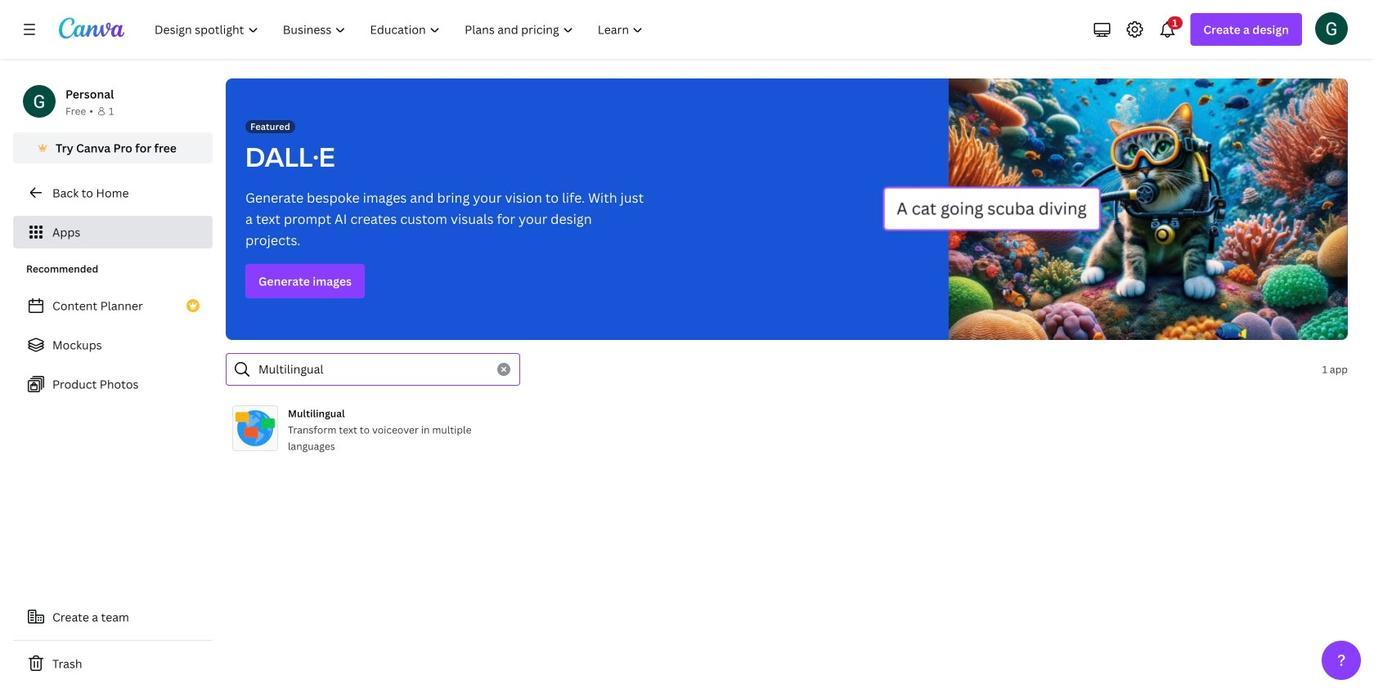Task type: describe. For each thing, give the bounding box(es) containing it.
top level navigation element
[[144, 13, 657, 46]]

greg robinson image
[[1315, 12, 1348, 45]]



Task type: vqa. For each thing, say whether or not it's contained in the screenshot.
Greg Robinson image
yes



Task type: locate. For each thing, give the bounding box(es) containing it.
Input field to search for apps search field
[[258, 354, 488, 385]]

an image with a cursor next to a text box containing the prompt "a cat going scuba diving" to generate an image. the generated image of a cat doing scuba diving is behind the text box. image
[[883, 79, 1348, 340]]

list
[[13, 290, 213, 401]]



